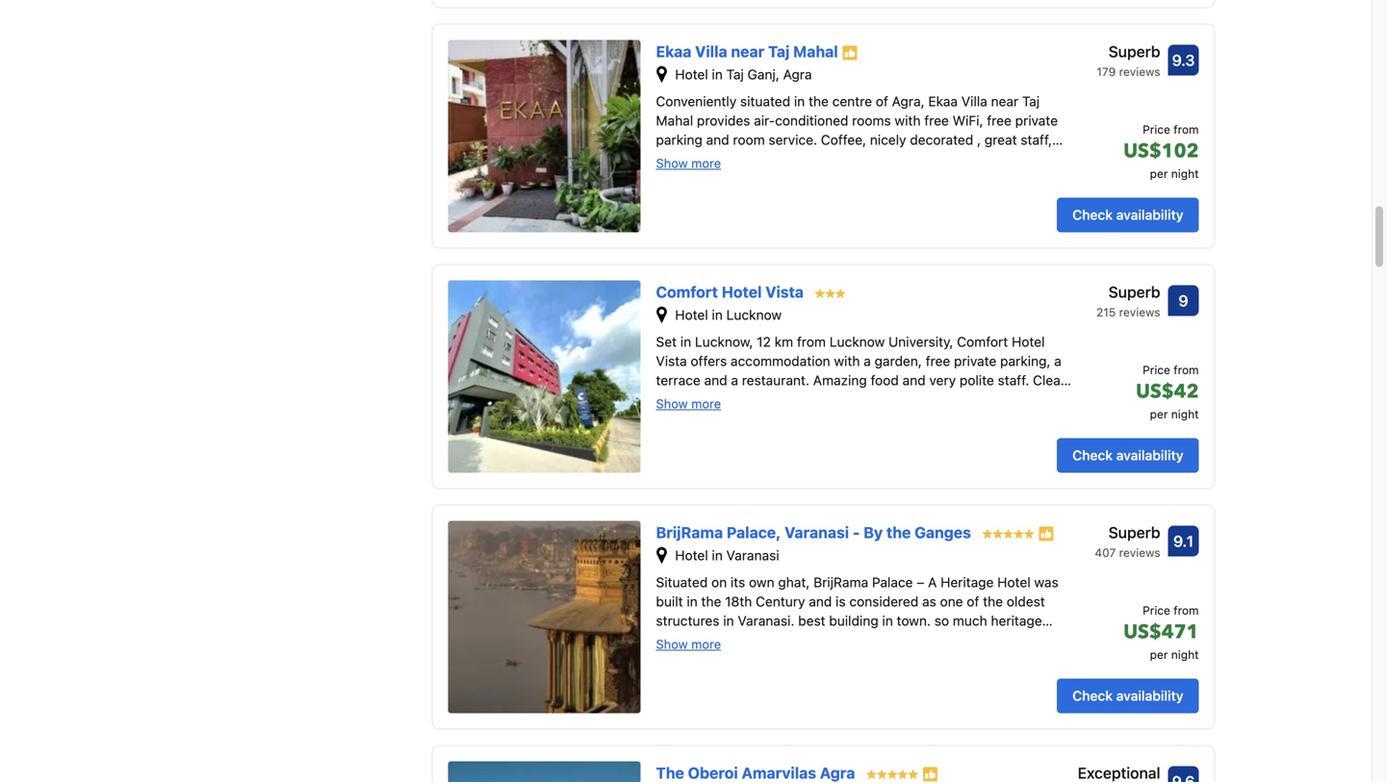 Task type: describe. For each thing, give the bounding box(es) containing it.
villa inside conveniently situated in the centre of agra, ekaa villa near taj mahal provides air-conditioned rooms with free wifi, free private parking and room service.
[[962, 94, 988, 109]]

hotel in taj ganj, agra
[[675, 66, 812, 82]]

lucknow inside set in lucknow, 12 km from lucknow university, comfort hotel vista offers accommodation with a garden, free private parking, a terrace and a restaurant.
[[830, 334, 885, 350]]

brijrama palace, varanasi - by the ganges, hotel in varanasi image
[[448, 521, 641, 714]]

hotel up set
[[675, 307, 708, 323]]

1 horizontal spatial very
[[929, 373, 956, 389]]

in inside best building in town. so much heritage inside
[[882, 613, 893, 629]]

rooms
[[852, 113, 891, 129]]

check availability for us$102
[[1073, 207, 1184, 223]]

best building in town. so much heritage inside
[[656, 613, 1042, 649]]

us$42
[[1136, 379, 1199, 405]]

availability for us$42
[[1117, 448, 1184, 463]]

ekaa inside conveniently situated in the centre of agra, ekaa villa near taj mahal provides air-conditioned rooms with free wifi, free private parking and room service.
[[929, 94, 958, 109]]

varanasi for in
[[727, 548, 779, 564]]

179
[[1097, 65, 1116, 78]]

0 horizontal spatial very
[[719, 392, 745, 408]]

show for us$102
[[656, 156, 688, 171]]

near inside conveniently situated in the centre of agra, ekaa villa near taj mahal provides air-conditioned rooms with free wifi, free private parking and room service.
[[991, 94, 1019, 109]]

night for us$42
[[1172, 408, 1199, 421]]

per for us$102
[[1150, 167, 1168, 180]]

check availability link for us$42
[[1057, 438, 1199, 473]]

of inside conveniently situated in the centre of agra, ekaa villa near taj mahal provides air-conditioned rooms with free wifi, free private parking and room service.
[[876, 94, 888, 109]]

clean
[[1033, 373, 1068, 389]]

price from us$471 per night
[[1124, 604, 1199, 662]]

scored 9.6 element
[[1168, 767, 1199, 783]]

the inside conveniently situated in the centre of agra, ekaa villa near taj mahal provides air-conditioned rooms with free wifi, free private parking and room service.
[[809, 94, 829, 109]]

show more button for us$42
[[656, 396, 721, 412]]

situated
[[740, 94, 791, 109]]

the inside coffee, nicely decorated , great staff, great amenities in the room , great food!
[[770, 151, 790, 167]]

0 horizontal spatial a
[[731, 373, 738, 389]]

1 horizontal spatial a
[[864, 353, 871, 369]]

wifi,
[[953, 113, 984, 129]]

check availability for us$42
[[1073, 448, 1184, 463]]

availability for us$471
[[1117, 688, 1184, 704]]

coffee, nicely decorated , great staff, great amenities in the room , great food!
[[656, 132, 1052, 167]]

from inside set in lucknow, 12 km from lucknow university, comfort hotel vista offers accommodation with a garden, free private parking, a terrace and a restaurant.
[[797, 334, 826, 350]]

superb 407 reviews
[[1095, 524, 1161, 560]]

us$471
[[1124, 619, 1199, 646]]

in inside coffee, nicely decorated , great staff, great amenities in the room , great food!
[[756, 151, 767, 167]]

inside
[[656, 633, 693, 649]]

parking
[[656, 132, 703, 148]]

the oberoi amarvilas agra
[[656, 764, 859, 783]]

palace,
[[727, 524, 781, 542]]

1 vertical spatial ,
[[830, 151, 833, 167]]

ekaa villa near taj mahal
[[656, 42, 842, 60]]

food
[[871, 373, 899, 389]]

free inside set in lucknow, 12 km from lucknow university, comfort hotel vista offers accommodation with a garden, free private parking, a terrace and a restaurant.
[[926, 353, 950, 369]]

structures
[[656, 613, 720, 629]]

1 horizontal spatial great
[[837, 151, 870, 167]]

ekaa villa near taj mahal, hotel in agra image
[[448, 40, 641, 232]]

parking,
[[1000, 353, 1051, 369]]

accommodation
[[731, 353, 831, 369]]

own
[[749, 575, 775, 591]]

show more button for us$102
[[656, 155, 721, 171]]

one
[[940, 594, 963, 610]]

2 horizontal spatial great
[[985, 132, 1017, 148]]

reviews for us$471
[[1119, 546, 1161, 560]]

–
[[917, 575, 925, 591]]

conveniently situated in the centre of agra, ekaa villa near taj mahal provides air-conditioned rooms with free wifi, free private parking and room service.
[[656, 94, 1058, 148]]

provides
[[697, 113, 750, 129]]

staff,
[[1021, 132, 1052, 148]]

show for us$471
[[656, 637, 688, 652]]

amazing food and very polite staff. clean room and very peaceful environment.
[[656, 373, 1068, 408]]

-
[[853, 524, 860, 542]]

check for us$471
[[1073, 688, 1113, 704]]

conditioned
[[775, 113, 849, 129]]

0 vertical spatial vista
[[766, 283, 804, 301]]

show more for us$42
[[656, 397, 721, 411]]

5 stars image for the oberoi amarvilas agra
[[867, 770, 919, 780]]

per for us$471
[[1150, 648, 1168, 662]]

0 horizontal spatial lucknow
[[727, 307, 782, 323]]

coffee,
[[821, 132, 867, 148]]

in up structures
[[687, 594, 698, 610]]

0 horizontal spatial villa
[[695, 42, 728, 60]]

9.1
[[1174, 532, 1194, 551]]

staff.
[[998, 373, 1030, 389]]

polite
[[960, 373, 994, 389]]

reviews for us$102
[[1119, 65, 1161, 78]]

in up conveniently
[[712, 66, 723, 82]]

in inside conveniently situated in the centre of agra, ekaa villa near taj mahal provides air-conditioned rooms with free wifi, free private parking and room service.
[[794, 94, 805, 109]]

agra inside the oberoi amarvilas agra link
[[820, 764, 855, 783]]

decorated
[[910, 132, 974, 148]]

km
[[775, 334, 793, 350]]

407
[[1095, 546, 1116, 560]]

us$102
[[1124, 138, 1199, 164]]

as
[[922, 594, 937, 610]]

12
[[757, 334, 771, 350]]

situated
[[656, 575, 708, 591]]

and inside situated on its own ghat, brijrama palace – a heritage hotel was built in the 18th century and is considered as one of the oldest structures in varanasi.
[[809, 594, 832, 610]]

superb for us$42
[[1109, 283, 1161, 301]]

9
[[1179, 292, 1189, 310]]

built
[[656, 594, 683, 610]]

set in lucknow, 12 km from lucknow university, comfort hotel vista offers accommodation with a garden, free private parking, a terrace and a restaurant.
[[656, 334, 1062, 389]]

0 vertical spatial comfort
[[656, 283, 718, 301]]

exceptional
[[1078, 764, 1161, 783]]

terrace
[[656, 373, 701, 389]]

scored 9.1 element
[[1168, 526, 1199, 557]]

amarvilas
[[742, 764, 816, 783]]

nicely
[[870, 132, 906, 148]]

restaurant.
[[742, 373, 810, 389]]

by
[[864, 524, 883, 542]]

and inside conveniently situated in the centre of agra, ekaa villa near taj mahal provides air-conditioned rooms with free wifi, free private parking and room service.
[[706, 132, 729, 148]]

superb 215 reviews
[[1097, 283, 1161, 319]]

more for us$471
[[691, 637, 721, 652]]

was
[[1034, 575, 1059, 591]]

palace
[[872, 575, 913, 591]]

and down garden,
[[903, 373, 926, 389]]

show more button for us$471
[[656, 637, 721, 652]]

amazing
[[813, 373, 867, 389]]

and inside set in lucknow, 12 km from lucknow university, comfort hotel vista offers accommodation with a garden, free private parking, a terrace and a restaurant.
[[704, 373, 727, 389]]

centre
[[833, 94, 872, 109]]

check availability link for us$471
[[1057, 679, 1199, 714]]

hotel inside set in lucknow, 12 km from lucknow university, comfort hotel vista offers accommodation with a garden, free private parking, a terrace and a restaurant.
[[1012, 334, 1045, 350]]

varanasi for palace,
[[785, 524, 849, 542]]

brijrama palace, varanasi - by the ganges
[[656, 524, 975, 542]]

0 horizontal spatial great
[[656, 151, 689, 167]]

heritage
[[991, 613, 1042, 629]]

scored 9 element
[[1168, 285, 1199, 316]]

scored 9.3 element
[[1168, 45, 1199, 75]]

9.3
[[1172, 51, 1195, 69]]

amenities
[[692, 151, 752, 167]]



Task type: locate. For each thing, give the bounding box(es) containing it.
night down the us$42
[[1172, 408, 1199, 421]]

villa
[[695, 42, 728, 60], [962, 94, 988, 109]]

1 vertical spatial comfort
[[957, 334, 1008, 350]]

1 vertical spatial room
[[794, 151, 826, 167]]

check up exceptional
[[1073, 688, 1113, 704]]

0 horizontal spatial brijrama
[[656, 524, 723, 542]]

check availability link down price from us$102 per night at the top of page
[[1057, 198, 1199, 232]]

3 show more button from the top
[[656, 637, 721, 652]]

ekaa
[[656, 42, 692, 60], [929, 94, 958, 109]]

1 horizontal spatial brijrama
[[814, 575, 869, 591]]

mahal up centre
[[793, 42, 838, 60]]

0 vertical spatial show more
[[656, 156, 721, 171]]

1 show from the top
[[656, 156, 688, 171]]

0 horizontal spatial vista
[[656, 353, 687, 369]]

from for us$102
[[1174, 123, 1199, 136]]

show
[[656, 156, 688, 171], [656, 397, 688, 411], [656, 637, 688, 652]]

3 more from the top
[[691, 637, 721, 652]]

superb up 179
[[1109, 42, 1161, 60]]

3 superb from the top
[[1109, 524, 1161, 542]]

brijrama up "hotel in varanasi"
[[656, 524, 723, 542]]

night for us$102
[[1172, 167, 1199, 180]]

so
[[935, 613, 949, 629]]

ghat,
[[778, 575, 810, 591]]

best
[[798, 613, 826, 629]]

from inside price from us$102 per night
[[1174, 123, 1199, 136]]

1 price from the top
[[1143, 123, 1171, 136]]

1 vertical spatial private
[[954, 353, 997, 369]]

3 night from the top
[[1172, 648, 1199, 662]]

comfort inside set in lucknow, 12 km from lucknow university, comfort hotel vista offers accommodation with a garden, free private parking, a terrace and a restaurant.
[[957, 334, 1008, 350]]

price from us$102 per night
[[1124, 123, 1199, 180]]

2 vertical spatial night
[[1172, 648, 1199, 662]]

varanasi
[[785, 524, 849, 542], [727, 548, 779, 564]]

a
[[928, 575, 937, 591]]

check availability link down the price from us$42 per night
[[1057, 438, 1199, 473]]

0 horizontal spatial taj
[[727, 66, 744, 82]]

varanasi.
[[738, 613, 795, 629]]

night down us$471
[[1172, 648, 1199, 662]]

1 check availability from the top
[[1073, 207, 1184, 223]]

2 check availability link from the top
[[1057, 438, 1199, 473]]

1 vertical spatial brijrama
[[814, 575, 869, 591]]

environment.
[[806, 392, 887, 408]]

availability down price from us$471 per night
[[1117, 688, 1184, 704]]

1 vertical spatial reviews
[[1119, 306, 1161, 319]]

,
[[977, 132, 981, 148], [830, 151, 833, 167]]

per down us$471
[[1150, 648, 1168, 662]]

2 vertical spatial more
[[691, 637, 721, 652]]

lucknow
[[727, 307, 782, 323], [830, 334, 885, 350]]

ganges
[[915, 524, 971, 542]]

2 vertical spatial superb
[[1109, 524, 1161, 542]]

the oberoi amarvilas agra link
[[656, 762, 1055, 783]]

1 show more button from the top
[[656, 155, 721, 171]]

per down us$102
[[1150, 167, 1168, 180]]

taj up staff,
[[1022, 94, 1040, 109]]

lucknow up 12
[[727, 307, 782, 323]]

much
[[953, 613, 987, 629]]

1 vertical spatial superb
[[1109, 283, 1161, 301]]

very left polite
[[929, 373, 956, 389]]

in down air-
[[756, 151, 767, 167]]

3 check availability from the top
[[1073, 688, 1184, 704]]

check availability link for us$102
[[1057, 198, 1199, 232]]

2 check from the top
[[1073, 448, 1113, 463]]

price inside the price from us$42 per night
[[1143, 363, 1171, 377]]

comfort up polite
[[957, 334, 1008, 350]]

price for us$471
[[1143, 604, 1171, 617]]

in up conditioned
[[794, 94, 805, 109]]

from up us$471
[[1174, 604, 1199, 617]]

in down '18th'
[[723, 613, 734, 629]]

town.
[[897, 613, 931, 629]]

1 horizontal spatial lucknow
[[830, 334, 885, 350]]

price up us$102
[[1143, 123, 1171, 136]]

1 vertical spatial taj
[[727, 66, 744, 82]]

1 check from the top
[[1073, 207, 1113, 223]]

with down agra, at the right top
[[895, 113, 921, 129]]

1 vertical spatial price
[[1143, 363, 1171, 377]]

century
[[756, 594, 805, 610]]

comfort hotel vista, hotel in lucknow image
[[448, 280, 641, 473]]

more down parking
[[691, 156, 721, 171]]

per inside price from us$102 per night
[[1150, 167, 1168, 180]]

superb for us$471
[[1109, 524, 1161, 542]]

from inside the price from us$42 per night
[[1174, 363, 1199, 377]]

1 horizontal spatial agra
[[820, 764, 855, 783]]

in inside set in lucknow, 12 km from lucknow university, comfort hotel vista offers accommodation with a garden, free private parking, a terrace and a restaurant.
[[681, 334, 691, 350]]

2 show more button from the top
[[656, 396, 721, 412]]

0 vertical spatial more
[[691, 156, 721, 171]]

18th
[[725, 594, 752, 610]]

1 horizontal spatial taj
[[768, 42, 790, 60]]

agra right amarvilas
[[820, 764, 855, 783]]

check up the superb 407 reviews
[[1073, 448, 1113, 463]]

oberoi
[[688, 764, 738, 783]]

and up amenities
[[706, 132, 729, 148]]

reviews right 215
[[1119, 306, 1161, 319]]

0 vertical spatial brijrama
[[656, 524, 723, 542]]

price from us$42 per night
[[1136, 363, 1199, 421]]

private inside conveniently situated in the centre of agra, ekaa villa near taj mahal provides air-conditioned rooms with free wifi, free private parking and room service.
[[1015, 113, 1058, 129]]

lucknow,
[[695, 334, 753, 350]]

show more for us$471
[[656, 637, 721, 652]]

1 vertical spatial night
[[1172, 408, 1199, 421]]

taj inside conveniently situated in the centre of agra, ekaa villa near taj mahal provides air-conditioned rooms with free wifi, free private parking and room service.
[[1022, 94, 1040, 109]]

in
[[712, 66, 723, 82], [794, 94, 805, 109], [756, 151, 767, 167], [712, 307, 723, 323], [681, 334, 691, 350], [712, 548, 723, 564], [687, 594, 698, 610], [723, 613, 734, 629], [882, 613, 893, 629]]

show down parking
[[656, 156, 688, 171]]

price up the us$42
[[1143, 363, 1171, 377]]

0 vertical spatial agra
[[783, 66, 812, 82]]

check availability down the price from us$42 per night
[[1073, 448, 1184, 463]]

set
[[656, 334, 677, 350]]

0 vertical spatial ekaa
[[656, 42, 692, 60]]

of
[[876, 94, 888, 109], [967, 594, 980, 610]]

comfort hotel vista
[[656, 283, 808, 301]]

hotel up conveniently
[[675, 66, 708, 82]]

show more button down parking
[[656, 155, 721, 171]]

per down the us$42
[[1150, 408, 1168, 421]]

near
[[731, 42, 765, 60], [991, 94, 1019, 109]]

more down structures
[[691, 637, 721, 652]]

agra
[[783, 66, 812, 82], [820, 764, 855, 783]]

hotel up situated
[[675, 548, 708, 564]]

situated on its own ghat, brijrama palace – a heritage hotel was built in the 18th century and is considered as one of the oldest structures in varanasi.
[[656, 575, 1059, 629]]

garden,
[[875, 353, 922, 369]]

2 reviews from the top
[[1119, 306, 1161, 319]]

hotel up 'parking,'
[[1012, 334, 1045, 350]]

1 vertical spatial 5 stars image
[[867, 770, 919, 780]]

superb up 407
[[1109, 524, 1161, 542]]

more for us$42
[[691, 397, 721, 411]]

from for us$42
[[1174, 363, 1199, 377]]

superb for us$102
[[1109, 42, 1161, 60]]

price for us$42
[[1143, 363, 1171, 377]]

1 vertical spatial with
[[834, 353, 860, 369]]

the
[[656, 764, 684, 783]]

5 stars image inside the oberoi amarvilas agra link
[[867, 770, 919, 780]]

2 horizontal spatial a
[[1054, 353, 1062, 369]]

, down coffee,
[[830, 151, 833, 167]]

room
[[733, 132, 765, 148], [794, 151, 826, 167], [656, 392, 688, 408]]

3 check from the top
[[1073, 688, 1113, 704]]

show more for us$102
[[656, 156, 721, 171]]

brijrama inside situated on its own ghat, brijrama palace – a heritage hotel was built in the 18th century and is considered as one of the oldest structures in varanasi.
[[814, 575, 869, 591]]

the right by
[[887, 524, 911, 542]]

heritage
[[941, 575, 994, 591]]

show more button
[[656, 155, 721, 171], [656, 396, 721, 412], [656, 637, 721, 652]]

per for us$42
[[1150, 408, 1168, 421]]

hotel up the hotel in lucknow at top
[[722, 283, 762, 301]]

2 availability from the top
[[1117, 448, 1184, 463]]

very left peaceful on the bottom of page
[[719, 392, 745, 408]]

check availability
[[1073, 207, 1184, 223], [1073, 448, 1184, 463], [1073, 688, 1184, 704]]

more down terrace
[[691, 397, 721, 411]]

in down 'considered'
[[882, 613, 893, 629]]

with inside set in lucknow, 12 km from lucknow university, comfort hotel vista offers accommodation with a garden, free private parking, a terrace and a restaurant.
[[834, 353, 860, 369]]

2 horizontal spatial taj
[[1022, 94, 1040, 109]]

hotel in varanasi
[[675, 548, 779, 564]]

price inside price from us$102 per night
[[1143, 123, 1171, 136]]

hotel up 'oldest'
[[998, 575, 1031, 591]]

agra right the ganj,
[[783, 66, 812, 82]]

ekaa up conveniently
[[656, 42, 692, 60]]

3 show more from the top
[[656, 637, 721, 652]]

1 vertical spatial vista
[[656, 353, 687, 369]]

2 vertical spatial room
[[656, 392, 688, 408]]

room inside conveniently situated in the centre of agra, ekaa villa near taj mahal provides air-conditioned rooms with free wifi, free private parking and room service.
[[733, 132, 765, 148]]

and down terrace
[[692, 392, 715, 408]]

great down parking
[[656, 151, 689, 167]]

1 horizontal spatial comfort
[[957, 334, 1008, 350]]

0 vertical spatial varanasi
[[785, 524, 849, 542]]

0 vertical spatial with
[[895, 113, 921, 129]]

room down air-
[[733, 132, 765, 148]]

night inside the price from us$42 per night
[[1172, 408, 1199, 421]]

reviews right 407
[[1119, 546, 1161, 560]]

more
[[691, 156, 721, 171], [691, 397, 721, 411], [691, 637, 721, 652]]

2 vertical spatial price
[[1143, 604, 1171, 617]]

0 vertical spatial room
[[733, 132, 765, 148]]

1 horizontal spatial villa
[[962, 94, 988, 109]]

villa up wifi,
[[962, 94, 988, 109]]

1 vertical spatial per
[[1150, 408, 1168, 421]]

3 per from the top
[[1150, 648, 1168, 662]]

is
[[836, 594, 846, 610]]

per
[[1150, 167, 1168, 180], [1150, 408, 1168, 421], [1150, 648, 1168, 662]]

considered
[[850, 594, 919, 610]]

1 vertical spatial more
[[691, 397, 721, 411]]

price up us$471
[[1143, 604, 1171, 617]]

check availability link down price from us$471 per night
[[1057, 679, 1199, 714]]

reviews
[[1119, 65, 1161, 78], [1119, 306, 1161, 319], [1119, 546, 1161, 560]]

1 horizontal spatial mahal
[[793, 42, 838, 60]]

1 horizontal spatial 5 stars image
[[983, 530, 1035, 539]]

superb inside the superb 407 reviews
[[1109, 524, 1161, 542]]

1 vertical spatial very
[[719, 392, 745, 408]]

check up superb 215 reviews
[[1073, 207, 1113, 223]]

the down on
[[701, 594, 721, 610]]

from right km
[[797, 334, 826, 350]]

show more
[[656, 156, 721, 171], [656, 397, 721, 411], [656, 637, 721, 652]]

its
[[731, 575, 745, 591]]

3 reviews from the top
[[1119, 546, 1161, 560]]

availability
[[1117, 207, 1184, 223], [1117, 448, 1184, 463], [1117, 688, 1184, 704]]

price inside price from us$471 per night
[[1143, 604, 1171, 617]]

free down university,
[[926, 353, 950, 369]]

2 horizontal spatial room
[[794, 151, 826, 167]]

2 more from the top
[[691, 397, 721, 411]]

0 horizontal spatial ekaa
[[656, 42, 692, 60]]

1 vertical spatial check availability link
[[1057, 438, 1199, 473]]

hotel inside situated on its own ghat, brijrama palace – a heritage hotel was built in the 18th century and is considered as one of the oldest structures in varanasi.
[[998, 575, 1031, 591]]

mahal up parking
[[656, 113, 693, 129]]

private up polite
[[954, 353, 997, 369]]

in up on
[[712, 548, 723, 564]]

1 superb from the top
[[1109, 42, 1161, 60]]

a up clean
[[1054, 353, 1062, 369]]

0 horizontal spatial mahal
[[656, 113, 693, 129]]

from inside price from us$471 per night
[[1174, 604, 1199, 617]]

1 vertical spatial show more
[[656, 397, 721, 411]]

0 vertical spatial ,
[[977, 132, 981, 148]]

university,
[[889, 334, 954, 350]]

2 per from the top
[[1150, 408, 1168, 421]]

hotel in lucknow
[[675, 307, 782, 323]]

1 night from the top
[[1172, 167, 1199, 180]]

availability down the price from us$42 per night
[[1117, 448, 1184, 463]]

varanasi left -
[[785, 524, 849, 542]]

2 price from the top
[[1143, 363, 1171, 377]]

room down 'service.'
[[794, 151, 826, 167]]

reviews for us$42
[[1119, 306, 1161, 319]]

reviews inside superb 179 reviews
[[1119, 65, 1161, 78]]

of up much
[[967, 594, 980, 610]]

with inside conveniently situated in the centre of agra, ekaa villa near taj mahal provides air-conditioned rooms with free wifi, free private parking and room service.
[[895, 113, 921, 129]]

brijrama
[[656, 524, 723, 542], [814, 575, 869, 591]]

3 availability from the top
[[1117, 688, 1184, 704]]

ekaa up wifi,
[[929, 94, 958, 109]]

hotel
[[675, 66, 708, 82], [722, 283, 762, 301], [675, 307, 708, 323], [1012, 334, 1045, 350], [675, 548, 708, 564], [998, 575, 1031, 591]]

0 vertical spatial check availability link
[[1057, 198, 1199, 232]]

0 vertical spatial mahal
[[793, 42, 838, 60]]

with
[[895, 113, 921, 129], [834, 353, 860, 369]]

0 vertical spatial lucknow
[[727, 307, 782, 323]]

0 vertical spatial superb
[[1109, 42, 1161, 60]]

2 vertical spatial reviews
[[1119, 546, 1161, 560]]

night inside price from us$102 per night
[[1172, 167, 1199, 180]]

a up food
[[864, 353, 871, 369]]

per inside the price from us$42 per night
[[1150, 408, 1168, 421]]

2 vertical spatial show more
[[656, 637, 721, 652]]

3 show from the top
[[656, 637, 688, 652]]

superb inside superb 179 reviews
[[1109, 42, 1161, 60]]

5 stars image
[[983, 530, 1035, 539], [867, 770, 919, 780]]

1 vertical spatial mahal
[[656, 113, 693, 129]]

peaceful
[[749, 392, 803, 408]]

on
[[712, 575, 727, 591]]

show more down terrace
[[656, 397, 721, 411]]

3 price from the top
[[1143, 604, 1171, 617]]

food!
[[873, 151, 905, 167]]

0 vertical spatial near
[[731, 42, 765, 60]]

0 horizontal spatial near
[[731, 42, 765, 60]]

offers
[[691, 353, 727, 369]]

show for us$42
[[656, 397, 688, 411]]

private inside set in lucknow, 12 km from lucknow university, comfort hotel vista offers accommodation with a garden, free private parking, a terrace and a restaurant.
[[954, 353, 997, 369]]

show more down structures
[[656, 637, 721, 652]]

0 horizontal spatial with
[[834, 353, 860, 369]]

0 vertical spatial price
[[1143, 123, 1171, 136]]

2 vertical spatial availability
[[1117, 688, 1184, 704]]

215
[[1097, 306, 1116, 319]]

the up much
[[983, 594, 1003, 610]]

varanasi down palace, at the bottom
[[727, 548, 779, 564]]

show down structures
[[656, 637, 688, 652]]

room down terrace
[[656, 392, 688, 408]]

1 horizontal spatial room
[[733, 132, 765, 148]]

private up staff,
[[1015, 113, 1058, 129]]

private
[[1015, 113, 1058, 129], [954, 353, 997, 369]]

price for us$102
[[1143, 123, 1171, 136]]

1 vertical spatial agra
[[820, 764, 855, 783]]

0 horizontal spatial of
[[876, 94, 888, 109]]

taj down ekaa villa near taj mahal
[[727, 66, 744, 82]]

vista
[[766, 283, 804, 301], [656, 353, 687, 369]]

mahal inside conveniently situated in the centre of agra, ekaa villa near taj mahal provides air-conditioned rooms with free wifi, free private parking and room service.
[[656, 113, 693, 129]]

1 more from the top
[[691, 156, 721, 171]]

1 reviews from the top
[[1119, 65, 1161, 78]]

brijrama up is
[[814, 575, 869, 591]]

0 vertical spatial 5 stars image
[[983, 530, 1035, 539]]

the up conditioned
[[809, 94, 829, 109]]

0 vertical spatial very
[[929, 373, 956, 389]]

availability for us$102
[[1117, 207, 1184, 223]]

1 per from the top
[[1150, 167, 1168, 180]]

0 vertical spatial private
[[1015, 113, 1058, 129]]

1 vertical spatial of
[[967, 594, 980, 610]]

2 vertical spatial check
[[1073, 688, 1113, 704]]

great down coffee,
[[837, 151, 870, 167]]

2 check availability from the top
[[1073, 448, 1184, 463]]

2 show more from the top
[[656, 397, 721, 411]]

1 horizontal spatial with
[[895, 113, 921, 129]]

check availability down price from us$102 per night at the top of page
[[1073, 207, 1184, 223]]

superb inside superb 215 reviews
[[1109, 283, 1161, 301]]

taj
[[768, 42, 790, 60], [727, 66, 744, 82], [1022, 94, 1040, 109]]

0 horizontal spatial agra
[[783, 66, 812, 82]]

show more button down structures
[[656, 637, 721, 652]]

1 show more from the top
[[656, 156, 721, 171]]

agra,
[[892, 94, 925, 109]]

room inside coffee, nicely decorated , great staff, great amenities in the room , great food!
[[794, 151, 826, 167]]

0 vertical spatial night
[[1172, 167, 1199, 180]]

0 horizontal spatial comfort
[[656, 283, 718, 301]]

0 vertical spatial of
[[876, 94, 888, 109]]

check availability link
[[1057, 198, 1199, 232], [1057, 438, 1199, 473], [1057, 679, 1199, 714]]

reviews inside superb 215 reviews
[[1119, 306, 1161, 319]]

3 check availability link from the top
[[1057, 679, 1199, 714]]

superb up 215
[[1109, 283, 1161, 301]]

great left staff,
[[985, 132, 1017, 148]]

2 vertical spatial check availability link
[[1057, 679, 1199, 714]]

reviews inside the superb 407 reviews
[[1119, 546, 1161, 560]]

ganj,
[[748, 66, 780, 82]]

check availability down price from us$471 per night
[[1073, 688, 1184, 704]]

1 horizontal spatial varanasi
[[785, 524, 849, 542]]

2 show from the top
[[656, 397, 688, 411]]

0 horizontal spatial 5 stars image
[[867, 770, 919, 780]]

night
[[1172, 167, 1199, 180], [1172, 408, 1199, 421], [1172, 648, 1199, 662]]

comfort up the hotel in lucknow at top
[[656, 283, 718, 301]]

very
[[929, 373, 956, 389], [719, 392, 745, 408]]

3 stars image
[[815, 289, 846, 298]]

and down 'offers'
[[704, 373, 727, 389]]

free right wifi,
[[987, 113, 1012, 129]]

check for us$42
[[1073, 448, 1113, 463]]

with up amazing
[[834, 353, 860, 369]]

1 availability from the top
[[1117, 207, 1184, 223]]

0 vertical spatial per
[[1150, 167, 1168, 180]]

free up decorated
[[925, 113, 949, 129]]

night for us$471
[[1172, 648, 1199, 662]]

2 night from the top
[[1172, 408, 1199, 421]]

2 superb from the top
[[1109, 283, 1161, 301]]

show more down parking
[[656, 156, 721, 171]]

1 horizontal spatial near
[[991, 94, 1019, 109]]

availability down price from us$102 per night at the top of page
[[1117, 207, 1184, 223]]

a down lucknow,
[[731, 373, 738, 389]]

of up rooms
[[876, 94, 888, 109]]

check for us$102
[[1073, 207, 1113, 223]]

the down 'service.'
[[770, 151, 790, 167]]

from for us$471
[[1174, 604, 1199, 617]]

vista inside set in lucknow, 12 km from lucknow university, comfort hotel vista offers accommodation with a garden, free private parking, a terrace and a restaurant.
[[656, 353, 687, 369]]

mahal
[[793, 42, 838, 60], [656, 113, 693, 129]]

reviews right 179
[[1119, 65, 1161, 78]]

1 horizontal spatial ,
[[977, 132, 981, 148]]

5 stars image for brijrama palace, varanasi - by the ganges
[[983, 530, 1035, 539]]

1 check availability link from the top
[[1057, 198, 1199, 232]]

2 vertical spatial show more button
[[656, 637, 721, 652]]

service.
[[769, 132, 817, 148]]

oldest
[[1007, 594, 1045, 610]]

0 horizontal spatial room
[[656, 392, 688, 408]]

1 horizontal spatial private
[[1015, 113, 1058, 129]]

per inside price from us$471 per night
[[1150, 648, 1168, 662]]

show down terrace
[[656, 397, 688, 411]]

0 horizontal spatial varanasi
[[727, 548, 779, 564]]

taj up the ganj,
[[768, 42, 790, 60]]

building
[[829, 613, 879, 629]]

of inside situated on its own ghat, brijrama palace – a heritage hotel was built in the 18th century and is considered as one of the oldest structures in varanasi.
[[967, 594, 980, 610]]

villa up hotel in taj ganj, agra
[[695, 42, 728, 60]]

0 vertical spatial villa
[[695, 42, 728, 60]]

and left is
[[809, 594, 832, 610]]

1 horizontal spatial ekaa
[[929, 94, 958, 109]]

2 vertical spatial per
[[1150, 648, 1168, 662]]

from
[[1174, 123, 1199, 136], [797, 334, 826, 350], [1174, 363, 1199, 377], [1174, 604, 1199, 617]]

1 horizontal spatial of
[[967, 594, 980, 610]]

in down comfort hotel vista
[[712, 307, 723, 323]]

2 vertical spatial taj
[[1022, 94, 1040, 109]]

1 vertical spatial check
[[1073, 448, 1113, 463]]

air-
[[754, 113, 775, 129]]

night inside price from us$471 per night
[[1172, 648, 1199, 662]]

0 vertical spatial show
[[656, 156, 688, 171]]

1 vertical spatial check availability
[[1073, 448, 1184, 463]]

conveniently
[[656, 94, 737, 109]]

superb 179 reviews
[[1097, 42, 1161, 78]]

1 horizontal spatial vista
[[766, 283, 804, 301]]

more for us$102
[[691, 156, 721, 171]]

a
[[864, 353, 871, 369], [1054, 353, 1062, 369], [731, 373, 738, 389]]

check availability for us$471
[[1073, 688, 1184, 704]]

room inside amazing food and very polite staff. clean room and very peaceful environment.
[[656, 392, 688, 408]]



Task type: vqa. For each thing, say whether or not it's contained in the screenshot.
AMAZING
yes



